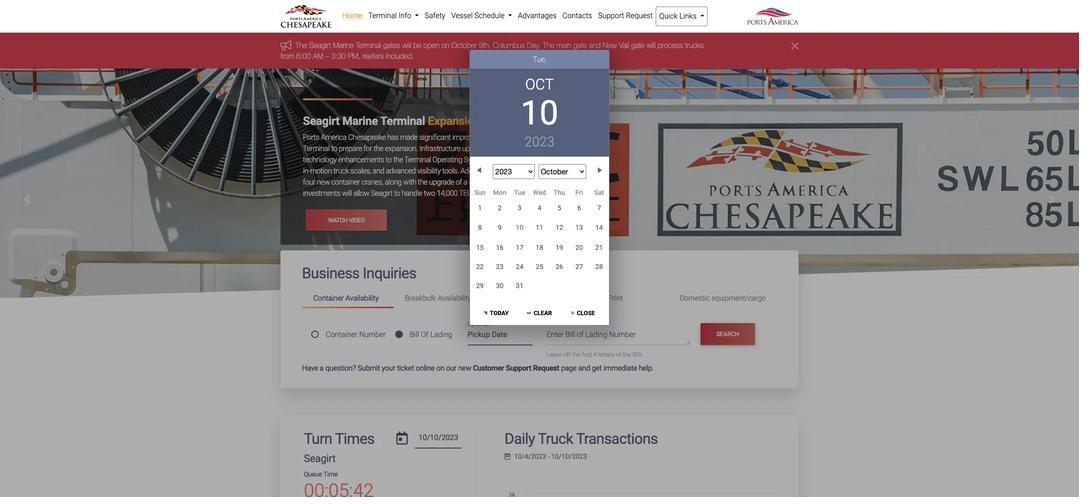 Task type: locate. For each thing, give the bounding box(es) containing it.
vessel schedule
[[451, 11, 506, 20]]

2 vertical spatial marine
[[529, 133, 550, 142]]

bill left of
[[410, 330, 419, 339]]

grid containing sun
[[470, 189, 609, 296]]

–
[[326, 52, 329, 60]]

10/11/2023 cell
[[530, 219, 550, 238]]

0 vertical spatial marine
[[333, 41, 354, 50]]

1 horizontal spatial new
[[458, 364, 471, 373]]

1 vertical spatial request
[[533, 364, 559, 373]]

2 watch video link from the top
[[306, 210, 387, 231]]

protect
[[497, 144, 518, 153]]

1 watch from the top
[[328, 194, 348, 201]]

prepare
[[339, 144, 362, 153]]

as right well
[[436, 156, 443, 164]]

0 horizontal spatial will
[[342, 189, 352, 198]]

10/27/2023 cell
[[569, 258, 589, 277]]

0 horizontal spatial a
[[320, 364, 324, 373]]

search button
[[701, 324, 755, 345]]

6:00
[[296, 52, 311, 60]]

four
[[303, 178, 315, 187]]

first
[[582, 352, 592, 359]]

on right online
[[436, 364, 445, 373]]

and inside ports america chesapeake has made significant improvements at seagirt marine terminal to                          prepare for the expansion. infrastructure upgrades to the terminal include technology                          enhancements to the terminal operating system (tos), improved weigh- in-motion truck scales,                          and advanced visibility tools. additional investments include four new container cranes,                          along with the upgrade of a second 50-foot berth. these investments will allow seagirt                          to handle two 14,000 teu vessels simultaneously.
[[373, 167, 384, 176]]

1 vertical spatial on
[[436, 364, 445, 373]]

marine up eliminating
[[342, 114, 378, 128]]

october
[[452, 41, 477, 50]]

1 vertical spatial our
[[446, 364, 457, 373]]

1 horizontal spatial bill
[[566, 331, 575, 339]]

0 vertical spatial watch video
[[328, 194, 365, 201]]

10 inside cell
[[516, 224, 524, 232]]

terminal up reefers
[[356, 41, 381, 50]]

1 vertical spatial watch video link
[[306, 210, 387, 231]]

4 down wed in the top of the page
[[538, 204, 542, 212]]

terminal inside the seagirt marine terminal gates will be open on october 9th, columbus day. the main gate and new vail gate will process trucks from 6:00 am – 3:30 pm, reefers included.
[[356, 41, 381, 50]]

1 vertical spatial container
[[326, 330, 358, 339]]

availability inside breakbulk availability link
[[438, 294, 471, 303]]

1 vertical spatial watch
[[328, 217, 348, 224]]

chesapeake for marine
[[348, 133, 386, 142]]

2 the from the left
[[543, 41, 555, 50]]

1 horizontal spatial lading
[[585, 331, 607, 339]]

letters
[[598, 352, 615, 359]]

7
[[597, 204, 601, 212]]

0 vertical spatial our
[[472, 156, 482, 164]]

and up customers,
[[336, 144, 347, 153]]

0 vertical spatial request
[[626, 11, 653, 20]]

chesapeake inside ports america chesapeake is committed to zero harm. we are dedicated to identifying and                         eliminating risks and reinforcing safe behavior to protect employees, labor, customers, v                         isitors and cargo as well as to honor our obligation to being good stewards of the environment.
[[348, 133, 386, 142]]

1 horizontal spatial a
[[464, 178, 467, 187]]

10/4/2023 cell
[[530, 199, 550, 218]]

honor
[[452, 156, 470, 164]]

31
[[516, 282, 524, 290]]

5
[[558, 204, 561, 212]]

the right day.
[[543, 41, 555, 50]]

investments up foot
[[492, 167, 530, 176]]

2 horizontal spatial will
[[647, 41, 656, 50]]

truck
[[538, 431, 573, 448]]

queue time
[[304, 471, 338, 479]]

close image
[[792, 40, 799, 52]]

watch video link down allow
[[306, 210, 387, 231]]

1 vertical spatial watch video
[[328, 217, 365, 224]]

significant
[[419, 133, 451, 142]]

1 video from the top
[[349, 194, 365, 201]]

seagirt inside the seagirt marine terminal gates will be open on october 9th, columbus day. the main gate and new vail gate will process trucks from 6:00 am – 3:30 pm, reefers included.
[[309, 41, 331, 50]]

environment.
[[352, 167, 392, 176]]

tools.
[[442, 167, 459, 176]]

0 horizontal spatial investments
[[303, 189, 341, 198]]

1 horizontal spatial gate
[[631, 41, 645, 50]]

0 vertical spatial include
[[538, 144, 560, 153]]

new inside ports america chesapeake has made significant improvements at seagirt marine terminal to                          prepare for the expansion. infrastructure upgrades to the terminal include technology                          enhancements to the terminal operating system (tos), improved weigh- in-motion truck scales,                          and advanced visibility tools. additional investments include four new container cranes,                          along with the upgrade of a second 50-foot berth. these investments will allow seagirt                          to handle two 14,000 teu vessels simultaneously.
[[317, 178, 330, 187]]

10/7/2023 cell
[[589, 199, 609, 218]]

will inside ports america chesapeake has made significant improvements at seagirt marine terminal to                          prepare for the expansion. infrastructure upgrades to the terminal include technology                          enhancements to the terminal operating system (tos), improved weigh- in-motion truck scales,                          and advanced visibility tools. additional investments include four new container cranes,                          along with the upgrade of a second 50-foot berth. these investments will allow seagirt                          to handle two 14,000 teu vessels simultaneously.
[[342, 189, 352, 198]]

terminal info
[[368, 11, 413, 20]]

request down leave
[[533, 364, 559, 373]]

support request link
[[595, 7, 656, 25]]

10 up '2023'
[[521, 93, 559, 133]]

have
[[302, 364, 318, 373]]

improvements
[[452, 133, 497, 142]]

breakbulk availability
[[405, 294, 471, 303]]

additional
[[460, 167, 491, 176]]

2 availability from the left
[[438, 294, 471, 303]]

daily
[[505, 431, 535, 448]]

availability right the breakbulk
[[438, 294, 471, 303]]

0 horizontal spatial the
[[295, 41, 307, 50]]

our down "upgrades"
[[472, 156, 482, 164]]

1 vertical spatial investments
[[303, 189, 341, 198]]

seagirt inside 10 "main content"
[[304, 453, 336, 465]]

investments
[[492, 167, 530, 176], [303, 189, 341, 198]]

-
[[548, 453, 550, 461]]

a inside ports america chesapeake has made significant improvements at seagirt marine terminal to                          prepare for the expansion. infrastructure upgrades to the terminal include technology                          enhancements to the terminal operating system (tos), improved weigh- in-motion truck scales,                          and advanced visibility tools. additional investments include four new container cranes,                          along with the upgrade of a second 50-foot berth. these investments will allow seagirt                          to handle two 14,000 teu vessels simultaneously.
[[464, 178, 467, 187]]

10 main content
[[0, 0, 1079, 498]]

info
[[399, 11, 411, 20]]

to down risks
[[386, 156, 392, 164]]

seagirt up am
[[309, 41, 331, 50]]

container down business
[[313, 294, 344, 303]]

am
[[313, 52, 323, 60]]

lading up 'leave off the first 4 letters of the bol'
[[585, 331, 607, 339]]

28
[[595, 263, 603, 271]]

include up good
[[538, 144, 560, 153]]

2 watch from the top
[[328, 217, 348, 224]]

ports for seagirt marine terminal expansion
[[303, 133, 319, 142]]

0 vertical spatial on
[[442, 41, 449, 50]]

handle
[[402, 189, 422, 198]]

simultaneously.
[[498, 189, 545, 198]]

bill right enter on the bottom of page
[[566, 331, 575, 339]]

1 horizontal spatial 4
[[594, 352, 597, 359]]

13
[[576, 224, 583, 232]]

turn times
[[304, 431, 375, 448]]

0 horizontal spatial bill
[[410, 330, 419, 339]]

on right open
[[442, 41, 449, 50]]

watch video link down container
[[306, 187, 387, 209]]

availability for container availability
[[345, 294, 379, 303]]

marine up '3:30' on the top left of the page
[[333, 41, 354, 50]]

10 down 10/3/2023 cell
[[516, 224, 524, 232]]

times
[[335, 431, 375, 448]]

marine inside ports america chesapeake has made significant improvements at seagirt marine terminal to                          prepare for the expansion. infrastructure upgrades to the terminal include technology                          enhancements to the terminal operating system (tos), improved weigh- in-motion truck scales,                          and advanced visibility tools. additional investments include four new container cranes,                          along with the upgrade of a second 50-foot berth. these investments will allow seagirt                          to handle two 14,000 teu vessels simultaneously.
[[529, 133, 550, 142]]

being
[[522, 156, 539, 164]]

with
[[403, 178, 416, 187]]

0 horizontal spatial lading
[[430, 330, 452, 339]]

1 watch video link from the top
[[306, 187, 387, 209]]

1 horizontal spatial request
[[626, 11, 653, 20]]

4 inside "10/4/2023" cell
[[538, 204, 542, 212]]

marine up employees,
[[529, 133, 550, 142]]

at
[[498, 133, 504, 142]]

0 vertical spatial new
[[317, 178, 330, 187]]

seagirt up queue time
[[304, 453, 336, 465]]

system
[[464, 156, 487, 164]]

safe
[[447, 144, 460, 153]]

12
[[556, 224, 563, 232]]

schedule
[[475, 11, 505, 20]]

0 horizontal spatial gate
[[574, 41, 587, 50]]

seagirt up terminal
[[506, 133, 527, 142]]

marine inside the seagirt marine terminal gates will be open on october 9th, columbus day. the main gate and new vail gate will process trucks from 6:00 am – 3:30 pm, reefers included.
[[333, 41, 354, 50]]

the up container
[[341, 167, 350, 176]]

ports inside ports america chesapeake is committed to zero harm. we are dedicated to identifying and                         eliminating risks and reinforcing safe behavior to protect employees, labor, customers, v                         isitors and cargo as well as to honor our obligation to being good stewards of the environment.
[[303, 133, 319, 142]]

0 horizontal spatial our
[[446, 364, 457, 373]]

and left get
[[578, 364, 590, 373]]

grid
[[470, 189, 609, 296]]

gate right vail
[[631, 41, 645, 50]]

1 vertical spatial 4
[[594, 352, 597, 359]]

10/29/2023 cell
[[470, 277, 490, 296]]

off
[[563, 352, 571, 359]]

9th,
[[479, 41, 491, 50]]

1 horizontal spatial as
[[436, 156, 443, 164]]

0 vertical spatial for
[[369, 114, 383, 128]]

safety
[[425, 11, 445, 20]]

ports inside ports america chesapeake has made significant improvements at seagirt marine terminal to                          prepare for the expansion. infrastructure upgrades to the terminal include technology                          enhancements to the terminal operating system (tos), improved weigh- in-motion truck scales,                          and advanced visibility tools. additional investments include four new container cranes,                          along with the upgrade of a second 50-foot berth. these investments will allow seagirt                          to handle two 14,000 teu vessels simultaneously.
[[303, 133, 319, 142]]

request inside support request link
[[626, 11, 653, 20]]

include up these
[[532, 167, 553, 176]]

seagirt
[[309, 41, 331, 50], [303, 114, 340, 128], [506, 133, 527, 142], [371, 189, 393, 198], [304, 453, 336, 465]]

0 horizontal spatial as
[[413, 156, 421, 164]]

1 vertical spatial new
[[458, 364, 471, 373]]

watch video down allow
[[328, 217, 365, 224]]

chesapeake inside ports america chesapeake has made significant improvements at seagirt marine terminal to                          prepare for the expansion. infrastructure upgrades to the terminal include technology                          enhancements to the terminal operating system (tos), improved weigh- in-motion truck scales,                          and advanced visibility tools. additional investments include four new container cranes,                          along with the upgrade of a second 50-foot berth. these investments will allow seagirt                          to handle two 14,000 teu vessels simultaneously.
[[348, 133, 386, 142]]

10/5/2023 cell
[[550, 199, 569, 218]]

vessel
[[451, 11, 473, 20]]

contacts link
[[560, 7, 595, 25]]

new down motion
[[317, 178, 330, 187]]

for right actions
[[369, 114, 383, 128]]

10/2/2023 cell
[[490, 199, 510, 218]]

grid inside 10 "main content"
[[470, 189, 609, 296]]

queue
[[304, 471, 322, 479]]

0 vertical spatial investments
[[492, 167, 530, 176]]

support up the new
[[598, 11, 624, 20]]

of down customers,
[[333, 167, 339, 176]]

well
[[422, 156, 434, 164]]

as left well
[[413, 156, 421, 164]]

1 vertical spatial 10
[[516, 224, 524, 232]]

10/1/2023 cell
[[470, 199, 490, 218]]

0 horizontal spatial new
[[317, 178, 330, 187]]

support inside 10 "main content"
[[506, 364, 531, 373]]

will left process
[[647, 41, 656, 50]]

leave
[[547, 352, 562, 359]]

0 horizontal spatial availability
[[345, 294, 379, 303]]

clear button
[[518, 302, 561, 323]]

1 watch video from the top
[[328, 194, 365, 201]]

watch video down container
[[328, 194, 365, 201]]

2 watch video from the top
[[328, 217, 365, 224]]

dedicated
[[494, 133, 524, 142]]

the up 6:00
[[295, 41, 307, 50]]

teu
[[459, 189, 472, 198]]

the inside ports america chesapeake is committed to zero harm. we are dedicated to identifying and                         eliminating risks and reinforcing safe behavior to protect employees, labor, customers, v                         isitors and cargo as well as to honor our obligation to being good stewards of the environment.
[[341, 167, 350, 176]]

enter
[[547, 331, 564, 339]]

0 vertical spatial video
[[349, 194, 365, 201]]

0 vertical spatial watch
[[328, 194, 348, 201]]

video down allow
[[349, 217, 365, 224]]

today
[[490, 310, 509, 317]]

online
[[416, 364, 435, 373]]

vail
[[619, 41, 629, 50]]

1 vertical spatial support
[[506, 364, 531, 373]]

will left be
[[402, 41, 411, 50]]

18
[[536, 244, 543, 252]]

container up question?
[[326, 330, 358, 339]]

availability inside container availability link
[[345, 294, 379, 303]]

10/13/2023 cell
[[569, 219, 589, 238]]

a right have on the bottom of page
[[320, 364, 324, 373]]

number up submit
[[359, 330, 386, 339]]

0 vertical spatial 4
[[538, 204, 542, 212]]

for up isitors
[[364, 144, 372, 153]]

30
[[496, 282, 504, 290]]

1 vertical spatial for
[[364, 144, 372, 153]]

0 vertical spatial watch video link
[[306, 187, 387, 209]]

terminal down the reinforcing
[[404, 156, 431, 164]]

bullhorn image
[[281, 40, 295, 50]]

0 vertical spatial a
[[464, 178, 467, 187]]

10/30/2023 cell
[[490, 277, 510, 296]]

1 availability from the left
[[345, 294, 379, 303]]

support inside support request link
[[598, 11, 624, 20]]

our right online
[[446, 364, 457, 373]]

support right customer
[[506, 364, 531, 373]]

time
[[323, 471, 338, 479]]

video down container
[[349, 194, 365, 201]]

1 vertical spatial a
[[320, 364, 324, 373]]

0 horizontal spatial support
[[506, 364, 531, 373]]

a up teu
[[464, 178, 467, 187]]

new left customer
[[458, 364, 471, 373]]

lading right of
[[430, 330, 452, 339]]

availability for breakbulk availability
[[438, 294, 471, 303]]

number up the bol
[[609, 331, 636, 339]]

customer
[[473, 364, 504, 373]]

on inside 10 "main content"
[[436, 364, 445, 373]]

wed
[[533, 189, 546, 197]]

1 vertical spatial video
[[349, 217, 365, 224]]

our inside 10 "main content"
[[446, 364, 457, 373]]

request left quick
[[626, 11, 653, 20]]

and left the new
[[589, 41, 601, 50]]

watch video link for actions
[[306, 187, 387, 209]]

these
[[536, 178, 555, 187]]

technology
[[303, 156, 337, 164]]

watch video
[[328, 194, 365, 201], [328, 217, 365, 224]]

actions
[[329, 114, 366, 128]]

of
[[333, 167, 339, 176], [456, 178, 462, 187], [577, 331, 584, 339], [616, 352, 621, 359]]

10/6/2023 cell
[[569, 199, 589, 218]]

and up cranes, at the top of the page
[[373, 167, 384, 176]]

1 horizontal spatial our
[[472, 156, 482, 164]]

0 horizontal spatial request
[[533, 364, 559, 373]]

lading
[[430, 330, 452, 339], [585, 331, 607, 339]]

get
[[592, 364, 602, 373]]

of inside ports america chesapeake has made significant improvements at seagirt marine terminal to                          prepare for the expansion. infrastructure upgrades to the terminal include technology                          enhancements to the terminal operating system (tos), improved weigh- in-motion truck scales,                          and advanced visibility tools. additional investments include four new container cranes,                          along with the upgrade of a second 50-foot berth. these investments will allow seagirt                          to handle two 14,000 teu vessels simultaneously.
[[456, 178, 462, 187]]

14,000
[[437, 189, 458, 198]]

10/10/2023 cell
[[510, 218, 530, 238]]

10/23/2023 cell
[[490, 258, 510, 277]]

to up terminal
[[525, 133, 531, 142]]

vessels
[[474, 189, 496, 198]]

2 video from the top
[[349, 217, 365, 224]]

investments down four
[[303, 189, 341, 198]]

1 vertical spatial marine
[[342, 114, 378, 128]]

2023
[[525, 134, 555, 150]]

video for marine
[[349, 217, 365, 224]]

8
[[478, 224, 482, 232]]

0 vertical spatial container
[[313, 294, 344, 303]]

close button
[[562, 302, 605, 323]]

the down the at at the top left of page
[[500, 144, 510, 153]]

number
[[359, 330, 386, 339], [609, 331, 636, 339]]

calendar week image
[[505, 454, 511, 460]]

along
[[385, 178, 402, 187]]

10/17/2023 cell
[[510, 238, 530, 258]]

submit
[[358, 364, 380, 373]]

our
[[472, 156, 482, 164], [446, 364, 457, 373]]

include
[[538, 144, 560, 153], [532, 167, 553, 176]]

1 horizontal spatial support
[[598, 11, 624, 20]]

of up teu
[[456, 178, 462, 187]]

2
[[498, 204, 502, 212]]

america inside ports america chesapeake has made significant improvements at seagirt marine terminal to                          prepare for the expansion. infrastructure upgrades to the terminal include technology                          enhancements to the terminal operating system (tos), improved weigh- in-motion truck scales,                          and advanced visibility tools. additional investments include four new container cranes,                          along with the upgrade of a second 50-foot berth. these investments will allow seagirt                          to handle two 14,000 teu vessels simultaneously.
[[321, 133, 347, 142]]

0 horizontal spatial 4
[[538, 204, 542, 212]]

1 horizontal spatial the
[[543, 41, 555, 50]]

1 as from the left
[[413, 156, 421, 164]]

will down container
[[342, 189, 352, 198]]

video for actions
[[349, 194, 365, 201]]

4 right first
[[594, 352, 597, 359]]

1 horizontal spatial availability
[[438, 294, 471, 303]]

0 vertical spatial support
[[598, 11, 624, 20]]

gate right main
[[574, 41, 587, 50]]

america inside ports america chesapeake is committed to zero harm. we are dedicated to identifying and                         eliminating risks and reinforcing safe behavior to protect employees, labor, customers, v                         isitors and cargo as well as to honor our obligation to being good stewards of the environment.
[[321, 133, 347, 142]]

0 vertical spatial 10
[[521, 93, 559, 133]]

home link
[[339, 7, 365, 25]]

chesapeake for actions
[[348, 133, 386, 142]]

to up customers,
[[331, 144, 337, 153]]

availability down business inquiries
[[345, 294, 379, 303]]



Task type: describe. For each thing, give the bounding box(es) containing it.
fri
[[576, 189, 583, 197]]

vessel schedule link
[[448, 7, 515, 25]]

support request
[[598, 11, 653, 20]]

10/14/2023 cell
[[589, 219, 609, 238]]

a inside 10 "main content"
[[320, 364, 324, 373]]

sat
[[594, 189, 604, 197]]

we
[[471, 133, 481, 142]]

business
[[302, 265, 359, 283]]

eliminating
[[349, 144, 382, 153]]

10/31/2023 cell
[[510, 277, 530, 296]]

labor,
[[303, 156, 319, 164]]

america for seagirt
[[321, 133, 347, 142]]

and inside the seagirt marine terminal gates will be open on october 9th, columbus day. the main gate and new vail gate will process trucks from 6:00 am – 3:30 pm, reefers included.
[[589, 41, 601, 50]]

to down are
[[489, 144, 495, 153]]

to up tools.
[[445, 156, 451, 164]]

has
[[387, 133, 399, 142]]

improved
[[509, 156, 538, 164]]

6
[[578, 204, 581, 212]]

pm,
[[348, 52, 361, 60]]

our inside ports america chesapeake is committed to zero harm. we are dedicated to identifying and                         eliminating risks and reinforcing safe behavior to protect employees, labor, customers, v                         isitors and cargo as well as to honor our obligation to being good stewards of the environment.
[[472, 156, 482, 164]]

2 as from the left
[[436, 156, 443, 164]]

enter bill of lading number
[[547, 331, 636, 339]]

ports america chesapeake is committed to zero harm. we are dedicated to identifying and                         eliminating risks and reinforcing safe behavior to protect employees, labor, customers, v                         isitors and cargo as well as to honor our obligation to being good stewards of the environment.
[[303, 133, 557, 176]]

10/26/2023 cell
[[550, 258, 569, 277]]

1 horizontal spatial will
[[402, 41, 411, 50]]

america for safe
[[321, 133, 347, 142]]

are
[[483, 133, 492, 142]]

the right with
[[418, 178, 428, 187]]

daily truck transactions
[[505, 431, 658, 448]]

10/25/2023 cell
[[530, 258, 550, 277]]

20
[[576, 244, 583, 252]]

included.
[[386, 52, 414, 60]]

behavior
[[461, 144, 488, 153]]

two
[[424, 189, 435, 198]]

close
[[577, 310, 595, 317]]

seagirt down cranes, at the top of the page
[[371, 189, 393, 198]]

10/18/2023 cell
[[530, 238, 550, 258]]

advanced
[[386, 167, 416, 176]]

10/10/2023
[[551, 453, 587, 461]]

27
[[576, 263, 583, 271]]

10/15/2023 cell
[[470, 238, 490, 258]]

3
[[518, 204, 522, 212]]

to down along
[[394, 189, 400, 198]]

zero
[[437, 133, 450, 142]]

0 horizontal spatial number
[[359, 330, 386, 339]]

open
[[424, 41, 440, 50]]

1 the from the left
[[295, 41, 307, 50]]

seagirt up identifying
[[303, 114, 340, 128]]

terminal
[[511, 144, 536, 153]]

new inside 10 "main content"
[[458, 364, 471, 373]]

10/8/2023 cell
[[470, 219, 490, 238]]

employees,
[[520, 144, 555, 153]]

eir
[[588, 294, 598, 303]]

10/20/2023 cell
[[569, 238, 589, 258]]

of up first
[[577, 331, 584, 339]]

trucks
[[685, 41, 704, 50]]

allow
[[353, 189, 369, 198]]

of
[[421, 330, 429, 339]]

50-
[[493, 178, 503, 187]]

10/22/2023 cell
[[470, 258, 490, 277]]

watch for actions
[[328, 194, 348, 201]]

watch for marine
[[328, 217, 348, 224]]

for inside ports america chesapeake has made significant improvements at seagirt marine terminal to                          prepare for the expansion. infrastructure upgrades to the terminal include technology                          enhancements to the terminal operating system (tos), improved weigh- in-motion truck scales,                          and advanced visibility tools. additional investments include four new container cranes,                          along with the upgrade of a second 50-foot berth. these investments will allow seagirt                          to handle two 14,000 teu vessels simultaneously.
[[364, 144, 372, 153]]

advantages link
[[515, 7, 560, 25]]

10/21/2023 cell
[[589, 238, 609, 258]]

watch video for actions
[[328, 194, 365, 201]]

10/19/2023 cell
[[550, 238, 569, 258]]

1 vertical spatial include
[[532, 167, 553, 176]]

Pickup Date text field
[[468, 327, 533, 346]]

25
[[536, 263, 543, 271]]

made
[[400, 133, 418, 142]]

10/16/2023 cell
[[490, 238, 510, 258]]

request inside 10 "main content"
[[533, 364, 559, 373]]

bill of lading
[[410, 330, 452, 339]]

calendar day image
[[396, 432, 408, 446]]

16
[[496, 244, 504, 252]]

19
[[556, 244, 563, 252]]

expansion
[[428, 114, 480, 128]]

10/12/2023 cell
[[550, 219, 569, 238]]

advantages
[[518, 11, 557, 20]]

to left zero
[[429, 133, 435, 142]]

Enter Bill of Lading Number text field
[[547, 330, 691, 346]]

quick links
[[659, 12, 699, 21]]

14
[[595, 224, 603, 232]]

scales,
[[350, 167, 371, 176]]

risks
[[384, 144, 398, 153]]

terminal up "made" on the top left of page
[[380, 114, 425, 128]]

terminal left info
[[368, 11, 397, 20]]

day.
[[527, 41, 541, 50]]

terminal info link
[[365, 7, 422, 25]]

second
[[469, 178, 491, 187]]

new
[[603, 41, 617, 50]]

ticket
[[397, 364, 414, 373]]

breakbulk availability link
[[394, 290, 485, 307]]

the right off
[[572, 352, 580, 359]]

26
[[556, 263, 563, 271]]

gates
[[383, 41, 400, 50]]

isitors
[[361, 156, 380, 164]]

motion
[[310, 167, 332, 176]]

the up 'advanced'
[[393, 156, 403, 164]]

and up cargo in the top left of the page
[[400, 144, 411, 153]]

10/28/2023 cell
[[589, 258, 609, 277]]

the left the bol
[[623, 352, 631, 359]]

1 horizontal spatial number
[[609, 331, 636, 339]]

to up (tos),
[[492, 144, 499, 153]]

expansion image
[[0, 69, 1079, 498]]

container for container availability
[[313, 294, 344, 303]]

contacts
[[563, 11, 592, 20]]

10/4/2023 - 10/10/2023
[[514, 453, 587, 461]]

tue
[[514, 189, 525, 197]]

terminal up technology
[[303, 144, 330, 153]]

equipment/cargo
[[712, 294, 766, 303]]

help.
[[639, 364, 654, 373]]

2 gate from the left
[[631, 41, 645, 50]]

safe actions for everyone
[[303, 114, 432, 128]]

business inquiries
[[302, 265, 416, 283]]

of inside ports america chesapeake is committed to zero harm. we are dedicated to identifying and                         eliminating risks and reinforcing safe behavior to protect employees, labor, customers, v                         isitors and cargo as well as to honor our obligation to being good stewards of the environment.
[[333, 167, 339, 176]]

to down terminal
[[515, 156, 521, 164]]

watch video link for marine
[[306, 210, 387, 231]]

1 gate from the left
[[574, 41, 587, 50]]

of right letters
[[616, 352, 621, 359]]

1 horizontal spatial investments
[[492, 167, 530, 176]]

container for container number
[[326, 330, 358, 339]]

domestic
[[680, 294, 710, 303]]

mon
[[493, 189, 507, 197]]

24
[[516, 263, 524, 271]]

10/3/2023 cell
[[510, 199, 530, 218]]

container
[[331, 178, 360, 187]]

the left risks
[[374, 144, 383, 153]]

safety image
[[0, 69, 1079, 498]]

10/9/2023 cell
[[490, 219, 510, 238]]

upgrades
[[462, 144, 491, 153]]

and inside 10 "main content"
[[578, 364, 590, 373]]

on inside the seagirt marine terminal gates will be open on october 9th, columbus day. the main gate and new vail gate will process trucks from 6:00 am – 3:30 pm, reefers included.
[[442, 41, 449, 50]]

10/24/2023 cell
[[510, 258, 530, 277]]

domestic equipment/cargo link
[[668, 290, 777, 307]]

inquiries
[[363, 265, 416, 283]]

domestic equipment/cargo
[[680, 294, 766, 303]]

have a question? submit your ticket online on our new customer support request page and get immediate help.
[[302, 364, 654, 373]]

ports for safe actions for everyone
[[303, 133, 319, 142]]

the seagirt marine terminal gates will be open on october 9th, columbus day. the main gate and new vail gate will process trucks from 6:00 am – 3:30 pm, reefers included. alert
[[0, 33, 1079, 69]]

watch video for marine
[[328, 217, 365, 224]]

and down risks
[[381, 156, 393, 164]]

v
[[356, 156, 360, 164]]

leave off the first 4 letters of the bol
[[547, 352, 644, 359]]

1
[[478, 204, 482, 212]]

turn
[[304, 431, 332, 448]]

breakbulk
[[405, 294, 436, 303]]



Task type: vqa. For each thing, say whether or not it's contained in the screenshot.
topmost WATCH
yes



